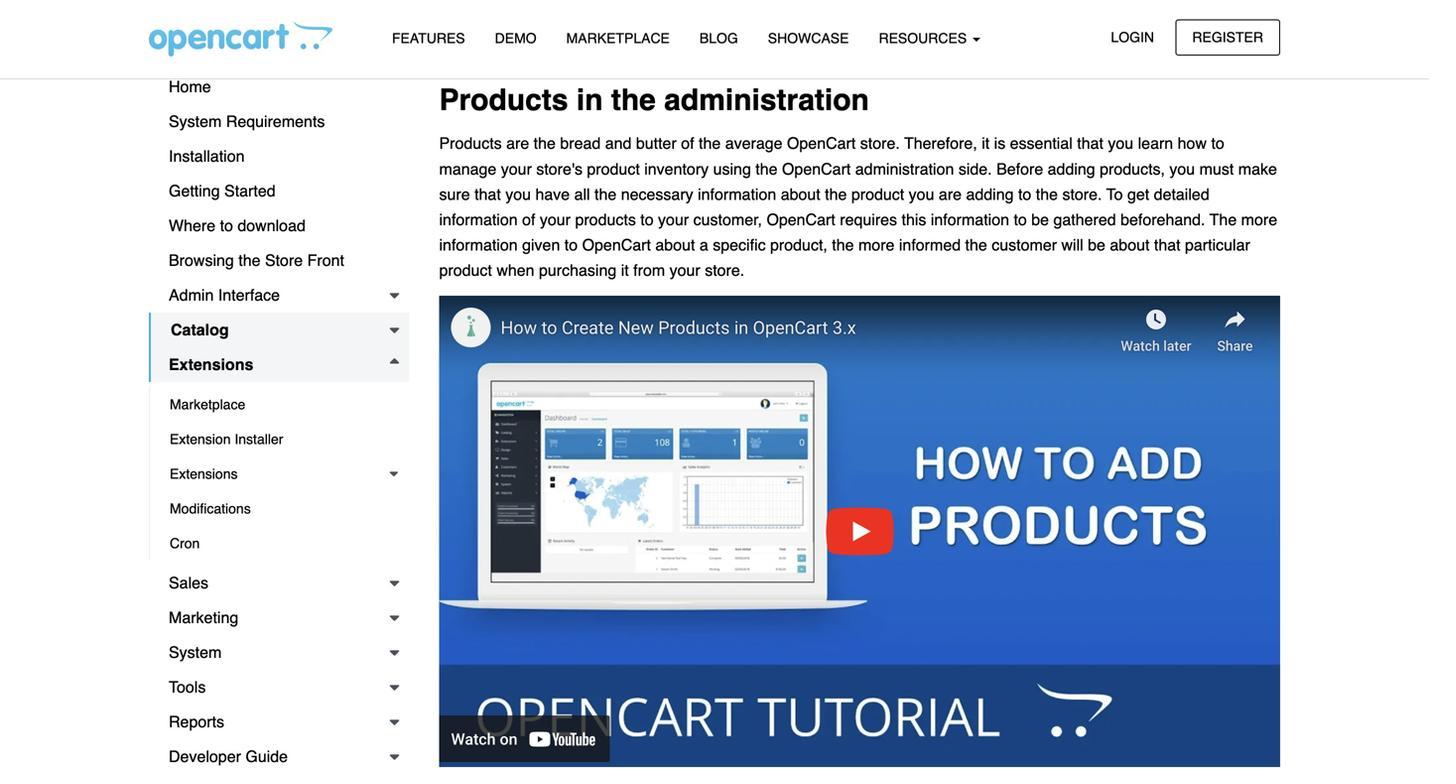 Task type: locate. For each thing, give the bounding box(es) containing it.
adding
[[1048, 160, 1095, 178], [966, 185, 1014, 203]]

extensions down extension on the left
[[170, 466, 238, 482]]

of up inventory
[[681, 134, 694, 153]]

0 vertical spatial marketplace
[[566, 30, 670, 46]]

1 vertical spatial system
[[169, 643, 222, 661]]

your down necessary
[[658, 210, 689, 229]]

about up product,
[[781, 185, 820, 203]]

about down "beforehand."
[[1110, 236, 1150, 254]]

products in the administration
[[439, 83, 869, 117]]

extensions link down the installer
[[150, 457, 409, 491]]

administration up average
[[664, 83, 869, 117]]

system down home
[[169, 112, 222, 131]]

extension installer
[[170, 431, 283, 447]]

blog
[[700, 30, 738, 46]]

store's
[[536, 160, 583, 178]]

in
[[576, 83, 603, 117]]

opencart
[[787, 134, 856, 153], [782, 160, 851, 178], [767, 210, 835, 229], [582, 236, 651, 254]]

reports link
[[149, 705, 409, 739]]

store. left therefore,
[[860, 134, 900, 153]]

your down a
[[670, 261, 700, 280]]

product left when
[[439, 261, 492, 280]]

products up manage
[[439, 134, 502, 153]]

1 vertical spatial more
[[858, 236, 895, 254]]

1 system from the top
[[169, 112, 222, 131]]

a
[[700, 236, 708, 254]]

are down side.
[[939, 185, 962, 203]]

demo link
[[480, 21, 551, 56]]

system inside the system requirements link
[[169, 112, 222, 131]]

side.
[[959, 160, 992, 178]]

0 horizontal spatial store.
[[705, 261, 745, 280]]

bread
[[560, 134, 601, 153]]

guide
[[246, 747, 288, 766]]

your left the store's
[[501, 160, 532, 178]]

0 vertical spatial be
[[1031, 210, 1049, 229]]

more down requires
[[858, 236, 895, 254]]

1 vertical spatial be
[[1088, 236, 1106, 254]]

system up tools
[[169, 643, 222, 661]]

that right the essential
[[1077, 134, 1104, 153]]

this
[[902, 210, 926, 229]]

extensions link down admin interface "link" on the top of the page
[[149, 347, 409, 382]]

marketplace link up in
[[551, 21, 685, 56]]

inventory
[[644, 160, 709, 178]]

2 horizontal spatial about
[[1110, 236, 1150, 254]]

1 vertical spatial product
[[851, 185, 904, 203]]

0 vertical spatial adding
[[1048, 160, 1095, 178]]

be up customer at the right top
[[1031, 210, 1049, 229]]

1 vertical spatial products
[[439, 134, 502, 153]]

that down manage
[[474, 185, 501, 203]]

be right the 'will'
[[1088, 236, 1106, 254]]

marketplace for marketplace link to the right
[[566, 30, 670, 46]]

marketplace up extension on the left
[[170, 396, 245, 412]]

to up the 'must'
[[1211, 134, 1224, 153]]

tools
[[169, 678, 206, 696]]

0 vertical spatial extensions
[[169, 355, 253, 374]]

informed
[[899, 236, 961, 254]]

about left a
[[655, 236, 695, 254]]

the left store
[[238, 251, 261, 269]]

resources link
[[864, 21, 995, 56]]

have
[[535, 185, 570, 203]]

the right in
[[611, 83, 656, 117]]

developer
[[169, 747, 241, 766]]

1 vertical spatial marketplace
[[170, 396, 245, 412]]

1 products from the top
[[439, 83, 568, 117]]

products down "demo" link
[[439, 83, 568, 117]]

products,
[[1100, 160, 1165, 178]]

of up the given
[[522, 210, 535, 229]]

opencart down average
[[782, 160, 851, 178]]

1 vertical spatial that
[[474, 185, 501, 203]]

that down "beforehand."
[[1154, 236, 1181, 254]]

0 vertical spatial products
[[439, 83, 568, 117]]

extensions down catalog
[[169, 355, 253, 374]]

0 horizontal spatial that
[[474, 185, 501, 203]]

1 vertical spatial of
[[522, 210, 535, 229]]

browsing
[[169, 251, 234, 269]]

0 horizontal spatial marketplace
[[170, 396, 245, 412]]

you
[[1108, 134, 1134, 153], [1169, 160, 1195, 178], [505, 185, 531, 203], [909, 185, 934, 203]]

2 products from the top
[[439, 134, 502, 153]]

1 horizontal spatial store.
[[860, 134, 900, 153]]

your
[[501, 160, 532, 178], [540, 210, 571, 229], [658, 210, 689, 229], [670, 261, 700, 280]]

0 horizontal spatial product
[[439, 261, 492, 280]]

are
[[506, 134, 529, 153], [939, 185, 962, 203]]

products
[[439, 83, 568, 117], [439, 134, 502, 153]]

0 vertical spatial it
[[982, 134, 990, 153]]

store. up gathered in the top right of the page
[[1062, 185, 1102, 203]]

modifications link
[[150, 491, 409, 526]]

the up using
[[699, 134, 721, 153]]

store.
[[860, 134, 900, 153], [1062, 185, 1102, 203], [705, 261, 745, 280]]

admin interface
[[169, 286, 280, 304]]

your down "have" in the top left of the page
[[540, 210, 571, 229]]

extensions link
[[149, 347, 409, 382], [150, 457, 409, 491]]

make
[[1238, 160, 1277, 178]]

0 horizontal spatial it
[[621, 261, 629, 280]]

2 system from the top
[[169, 643, 222, 661]]

0 horizontal spatial adding
[[966, 185, 1014, 203]]

1 vertical spatial adding
[[966, 185, 1014, 203]]

the right all
[[595, 185, 617, 203]]

home
[[169, 77, 211, 96]]

admin
[[169, 286, 214, 304]]

sure
[[439, 185, 470, 203]]

marketing
[[169, 608, 238, 627]]

the
[[1210, 210, 1237, 229]]

to
[[1211, 134, 1224, 153], [1018, 185, 1031, 203], [640, 210, 654, 229], [1014, 210, 1027, 229], [220, 216, 233, 235], [564, 236, 578, 254]]

the down before at the right top of page
[[1036, 185, 1058, 203]]

therefore,
[[904, 134, 977, 153]]

products for products in the administration
[[439, 83, 568, 117]]

installer
[[235, 431, 283, 447]]

you up detailed
[[1169, 160, 1195, 178]]

system
[[169, 112, 222, 131], [169, 643, 222, 661]]

download
[[238, 216, 306, 235]]

it left from
[[621, 261, 629, 280]]

it
[[982, 134, 990, 153], [621, 261, 629, 280]]

are left 'bread'
[[506, 134, 529, 153]]

it left is on the top of page
[[982, 134, 990, 153]]

register link
[[1175, 19, 1280, 55]]

butter
[[636, 134, 677, 153]]

that
[[1077, 134, 1104, 153], [474, 185, 501, 203], [1154, 236, 1181, 254]]

home link
[[149, 69, 409, 104]]

customer,
[[693, 210, 762, 229]]

marketplace link up the installer
[[150, 387, 409, 422]]

gathered
[[1053, 210, 1116, 229]]

products are the bread and butter of the average opencart store. therefore, it is essential that you learn how to manage your store's product inventory using the opencart administration side. before adding products, you must make sure that you have all the necessary information about the product you are adding to the store. to get detailed information of your products to your customer, opencart requires this information to be gathered beforehand. the more information given to opencart about a specific product, the more informed the customer will be about that particular product when purchasing it from your store.
[[439, 134, 1277, 280]]

login
[[1111, 29, 1154, 45]]

1 vertical spatial store.
[[1062, 185, 1102, 203]]

about
[[781, 185, 820, 203], [655, 236, 695, 254], [1110, 236, 1150, 254]]

blog link
[[685, 21, 753, 56]]

to
[[1106, 185, 1123, 203]]

beforehand.
[[1121, 210, 1205, 229]]

0 vertical spatial more
[[1241, 210, 1277, 229]]

0 vertical spatial system
[[169, 112, 222, 131]]

1 horizontal spatial product
[[587, 160, 640, 178]]

administration
[[664, 83, 869, 117], [855, 160, 954, 178]]

1 vertical spatial extensions
[[170, 466, 238, 482]]

0 vertical spatial store.
[[860, 134, 900, 153]]

0 horizontal spatial marketplace link
[[150, 387, 409, 422]]

1 horizontal spatial adding
[[1048, 160, 1095, 178]]

to down necessary
[[640, 210, 654, 229]]

more right the the at the top of page
[[1241, 210, 1277, 229]]

product overview
[[439, 15, 743, 57]]

catalog
[[171, 321, 229, 339]]

and
[[605, 134, 632, 153]]

product up requires
[[851, 185, 904, 203]]

requirements
[[226, 112, 325, 131]]

0 vertical spatial are
[[506, 134, 529, 153]]

2 vertical spatial that
[[1154, 236, 1181, 254]]

extensions
[[169, 355, 253, 374], [170, 466, 238, 482]]

1 vertical spatial administration
[[855, 160, 954, 178]]

extension installer link
[[150, 422, 409, 457]]

to right where
[[220, 216, 233, 235]]

detailed
[[1154, 185, 1209, 203]]

1 vertical spatial marketplace link
[[150, 387, 409, 422]]

of
[[681, 134, 694, 153], [522, 210, 535, 229]]

before
[[996, 160, 1043, 178]]

product down and
[[587, 160, 640, 178]]

adding down side.
[[966, 185, 1014, 203]]

you left "have" in the top left of the page
[[505, 185, 531, 203]]

to up the purchasing
[[564, 236, 578, 254]]

showcase
[[768, 30, 849, 46]]

0 vertical spatial that
[[1077, 134, 1104, 153]]

average
[[725, 134, 783, 153]]

1 horizontal spatial of
[[681, 134, 694, 153]]

tools link
[[149, 670, 409, 705]]

how
[[1178, 134, 1207, 153]]

2 horizontal spatial store.
[[1062, 185, 1102, 203]]

system requirements link
[[149, 104, 409, 139]]

to down before at the right top of page
[[1018, 185, 1031, 203]]

products for products are the bread and butter of the average opencart store. therefore, it is essential that you learn how to manage your store's product inventory using the opencart administration side. before adding products, you must make sure that you have all the necessary information about the product you are adding to the store. to get detailed information of your products to your customer, opencart requires this information to be gathered beforehand. the more information given to opencart about a specific product, the more informed the customer will be about that particular product when purchasing it from your store.
[[439, 134, 502, 153]]

marketplace for the bottom marketplace link
[[170, 396, 245, 412]]

marketplace up in
[[566, 30, 670, 46]]

administration down therefore,
[[855, 160, 954, 178]]

0 vertical spatial extensions link
[[149, 347, 409, 382]]

0 horizontal spatial more
[[858, 236, 895, 254]]

adding down the essential
[[1048, 160, 1095, 178]]

products inside products are the bread and butter of the average opencart store. therefore, it is essential that you learn how to manage your store's product inventory using the opencart administration side. before adding products, you must make sure that you have all the necessary information about the product you are adding to the store. to get detailed information of your products to your customer, opencart requires this information to be gathered beforehand. the more information given to opencart about a specific product, the more informed the customer will be about that particular product when purchasing it from your store.
[[439, 134, 502, 153]]

using
[[713, 160, 751, 178]]

2 horizontal spatial product
[[851, 185, 904, 203]]

1 horizontal spatial marketplace
[[566, 30, 670, 46]]

system inside 'system' link
[[169, 643, 222, 661]]

1 horizontal spatial be
[[1088, 236, 1106, 254]]

1 vertical spatial are
[[939, 185, 962, 203]]

store. down the specific
[[705, 261, 745, 280]]

0 vertical spatial marketplace link
[[551, 21, 685, 56]]



Task type: vqa. For each thing, say whether or not it's contained in the screenshot.
guide
yes



Task type: describe. For each thing, give the bounding box(es) containing it.
0 horizontal spatial about
[[655, 236, 695, 254]]

administration inside products are the bread and butter of the average opencart store. therefore, it is essential that you learn how to manage your store's product inventory using the opencart administration side. before adding products, you must make sure that you have all the necessary information about the product you are adding to the store. to get detailed information of your products to your customer, opencart requires this information to be gathered beforehand. the more information given to opencart about a specific product, the more informed the customer will be about that particular product when purchasing it from your store.
[[855, 160, 954, 178]]

given
[[522, 236, 560, 254]]

1 vertical spatial extensions link
[[150, 457, 409, 491]]

information down using
[[698, 185, 776, 203]]

the up requires
[[825, 185, 847, 203]]

catalog link
[[149, 313, 409, 347]]

is
[[994, 134, 1006, 153]]

will
[[1061, 236, 1083, 254]]

1 horizontal spatial are
[[939, 185, 962, 203]]

information up "informed"
[[931, 210, 1009, 229]]

installation link
[[149, 139, 409, 174]]

system requirements
[[169, 112, 325, 131]]

opencart up product,
[[767, 210, 835, 229]]

2 vertical spatial store.
[[705, 261, 745, 280]]

purchasing
[[539, 261, 617, 280]]

from
[[633, 261, 665, 280]]

particular
[[1185, 236, 1250, 254]]

1 horizontal spatial marketplace link
[[551, 21, 685, 56]]

1 horizontal spatial more
[[1241, 210, 1277, 229]]

resources
[[879, 30, 971, 46]]

overview
[[584, 15, 743, 57]]

learn
[[1138, 134, 1173, 153]]

0 horizontal spatial be
[[1031, 210, 1049, 229]]

the up the store's
[[534, 134, 556, 153]]

register
[[1192, 29, 1263, 45]]

marketing link
[[149, 600, 409, 635]]

extension
[[170, 431, 231, 447]]

modifications
[[170, 501, 251, 517]]

installation
[[169, 147, 245, 165]]

extensions for bottom the extensions link
[[170, 466, 238, 482]]

browsing the store front
[[169, 251, 344, 269]]

the right "informed"
[[965, 236, 987, 254]]

0 vertical spatial product
[[587, 160, 640, 178]]

2 horizontal spatial that
[[1154, 236, 1181, 254]]

the down average
[[756, 160, 778, 178]]

admin interface link
[[149, 278, 409, 313]]

2 vertical spatial product
[[439, 261, 492, 280]]

0 vertical spatial of
[[681, 134, 694, 153]]

to up customer at the right top
[[1014, 210, 1027, 229]]

opencart right average
[[787, 134, 856, 153]]

0 horizontal spatial are
[[506, 134, 529, 153]]

information down sure
[[439, 210, 518, 229]]

necessary
[[621, 185, 693, 203]]

information up when
[[439, 236, 518, 254]]

essential
[[1010, 134, 1073, 153]]

product,
[[770, 236, 828, 254]]

requires
[[840, 210, 897, 229]]

you up 'products,'
[[1108, 134, 1134, 153]]

front
[[307, 251, 344, 269]]

all
[[574, 185, 590, 203]]

you up this
[[909, 185, 934, 203]]

sales link
[[149, 566, 409, 600]]

products
[[575, 210, 636, 229]]

the down requires
[[832, 236, 854, 254]]

system for system
[[169, 643, 222, 661]]

features link
[[377, 21, 480, 56]]

started
[[224, 182, 276, 200]]

developer guide link
[[149, 739, 409, 773]]

login link
[[1094, 19, 1171, 55]]

1 horizontal spatial that
[[1077, 134, 1104, 153]]

0 vertical spatial administration
[[664, 83, 869, 117]]

when
[[497, 261, 534, 280]]

getting started link
[[149, 174, 409, 208]]

store
[[265, 251, 303, 269]]

sales
[[169, 574, 208, 592]]

getting started
[[169, 182, 276, 200]]

customer
[[992, 236, 1057, 254]]

must
[[1200, 160, 1234, 178]]

categories
[[149, 15, 251, 38]]

product
[[439, 15, 574, 57]]

system link
[[149, 635, 409, 670]]

specific
[[713, 236, 766, 254]]

reports
[[169, 713, 224, 731]]

1 horizontal spatial about
[[781, 185, 820, 203]]

get
[[1127, 185, 1149, 203]]

cron
[[170, 535, 200, 551]]

opencart down products
[[582, 236, 651, 254]]

getting
[[169, 182, 220, 200]]

where to download link
[[149, 208, 409, 243]]

opencart - open source shopping cart solution image
[[149, 21, 332, 57]]

browsing the store front link
[[149, 243, 409, 278]]

0 horizontal spatial of
[[522, 210, 535, 229]]

interface
[[218, 286, 280, 304]]

cron link
[[150, 526, 409, 561]]

1 vertical spatial it
[[621, 261, 629, 280]]

1 horizontal spatial it
[[982, 134, 990, 153]]

extensions for the extensions link to the top
[[169, 355, 253, 374]]

showcase link
[[753, 21, 864, 56]]

system for system requirements
[[169, 112, 222, 131]]

developer guide
[[169, 747, 288, 766]]

demo
[[495, 30, 537, 46]]



